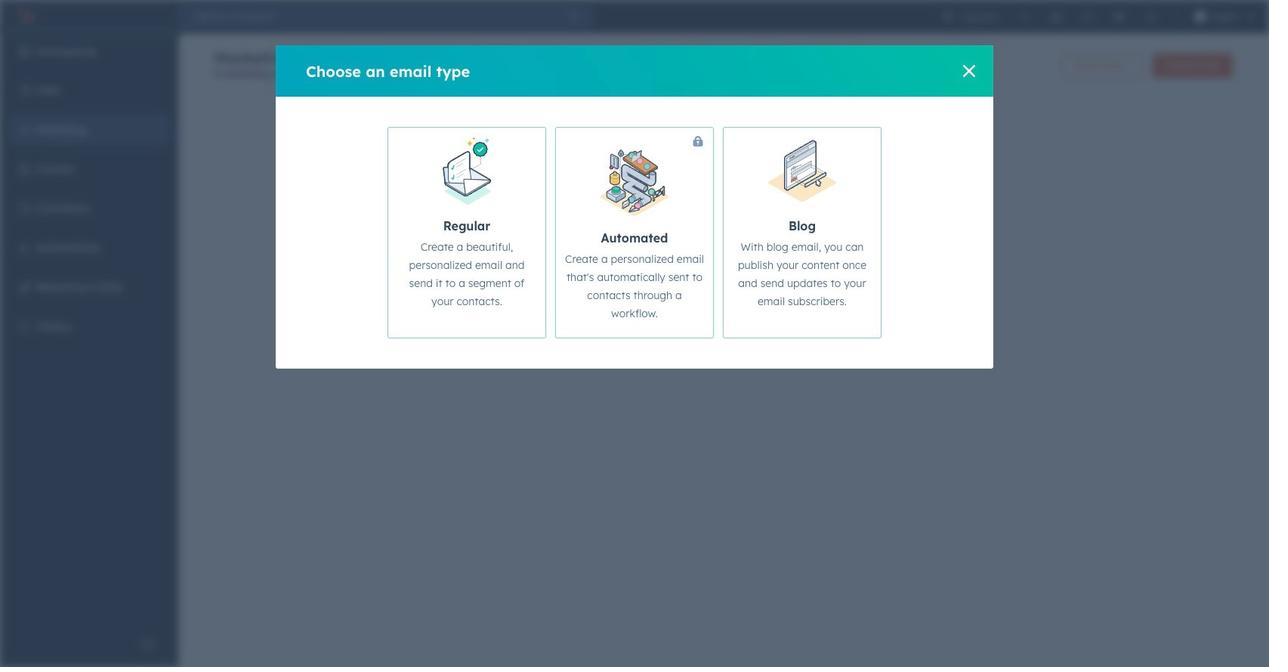 Task type: describe. For each thing, give the bounding box(es) containing it.
Search HubSpot search field
[[178, 5, 555, 29]]

howard n/a image
[[1194, 11, 1206, 23]]



Task type: vqa. For each thing, say whether or not it's contained in the screenshot.
help IMAGE
yes



Task type: locate. For each thing, give the bounding box(es) containing it.
settings image
[[1113, 11, 1126, 23]]

0 horizontal spatial menu
[[0, 33, 178, 629]]

help image
[[1082, 11, 1094, 23]]

menu
[[931, 0, 1260, 33], [0, 33, 178, 629]]

dialog
[[276, 45, 994, 369]]

notifications image
[[1145, 11, 1157, 23]]

None checkbox
[[388, 127, 546, 339], [555, 127, 714, 339], [388, 127, 546, 339], [555, 127, 714, 339]]

1 horizontal spatial menu
[[931, 0, 1260, 33]]

marketplaces image
[[1050, 11, 1062, 23]]

banner
[[215, 48, 1233, 88]]

close image
[[963, 65, 976, 77]]

None checkbox
[[723, 127, 882, 339]]



